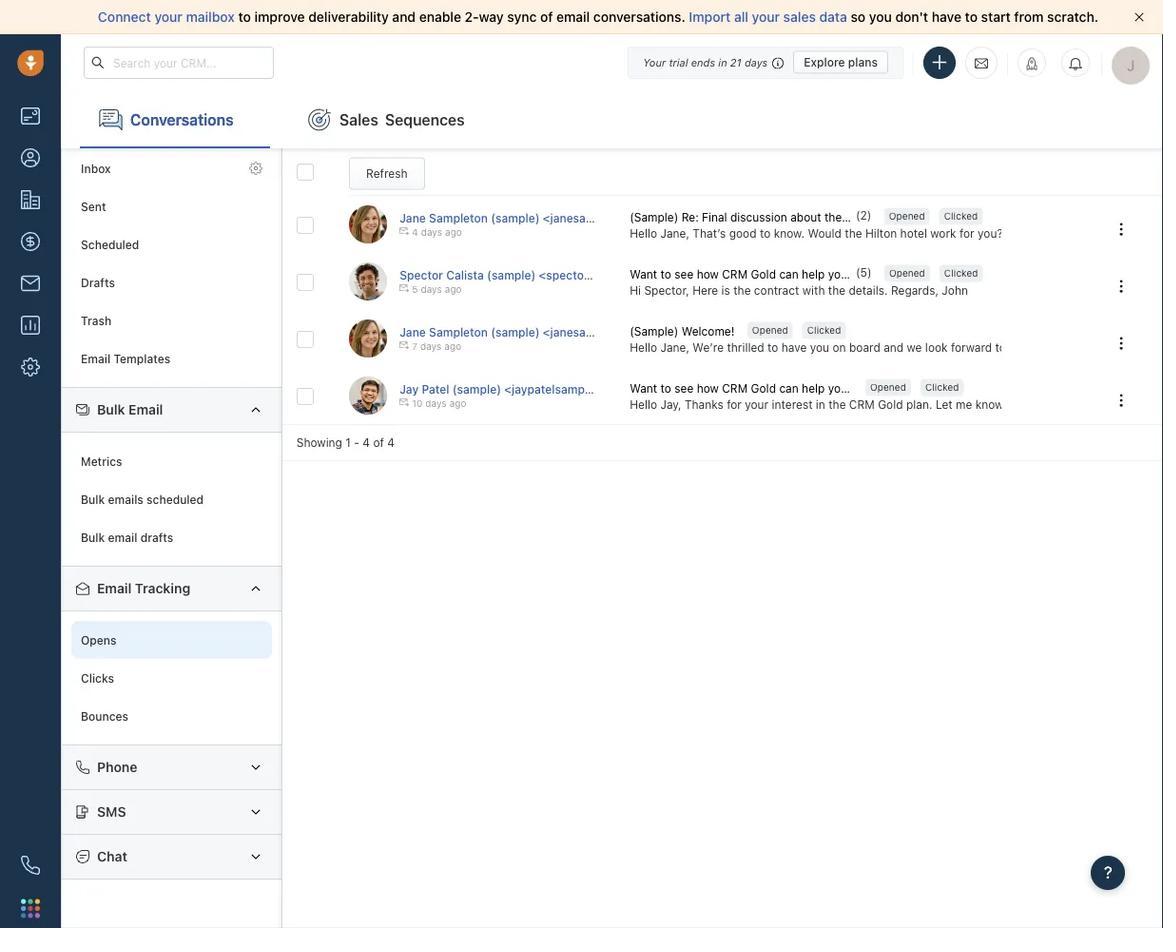 Task type: describe. For each thing, give the bounding box(es) containing it.
hello for hello jane, we're thrilled to have you on board and we look forward to delivering an awesome exper
[[630, 341, 658, 354]]

would
[[1040, 398, 1072, 411]]

jay
[[400, 382, 419, 396]]

clicks
[[81, 672, 114, 685]]

2 horizontal spatial 4
[[412, 227, 418, 238]]

an
[[1066, 341, 1078, 354]]

hilton
[[866, 227, 897, 240]]

to up jay,
[[661, 381, 672, 395]]

sampleton for (sample) welcome!
[[429, 325, 488, 339]]

know.
[[774, 227, 805, 240]]

trash
[[81, 314, 112, 327]]

let
[[936, 398, 953, 411]]

trial
[[669, 56, 688, 69]]

you right if
[[1017, 398, 1037, 411]]

sales for <jaypatelsample@gmail.com>
[[908, 381, 936, 395]]

your left interest
[[745, 398, 769, 411]]

good
[[729, 227, 757, 240]]

clicked up let
[[926, 382, 960, 393]]

calista
[[446, 268, 484, 281]]

meet for <spectorcalista@gmail.com>
[[851, 267, 878, 281]]

re:
[[682, 210, 699, 224]]

to left meetin
[[1096, 227, 1107, 240]]

how for spector calista (sample) <spectorcalista@gmail.com>
[[697, 267, 719, 281]]

awesome
[[1082, 341, 1132, 354]]

gold for spector calista (sample) <spectorcalista@gmail.com>
[[751, 267, 776, 281]]

conversations.
[[594, 9, 686, 25]]

you left (5)
[[828, 267, 848, 281]]

1 horizontal spatial have
[[932, 9, 962, 25]]

jane sampleton (sample) <janesampleton@gmail.com> link for (sample) welcome!
[[400, 325, 706, 339]]

<spectorcalista@gmail.com>
[[539, 268, 699, 281]]

th
[[1154, 398, 1164, 411]]

clicked up on
[[808, 325, 841, 336]]

opened up hello jay, thanks for your interest in the crm gold plan. let me know if you would like a demo of th
[[871, 382, 907, 393]]

want to see how crm gold can help you meet your sales goals? link for <jaypatelsample@gmail.com>
[[630, 380, 974, 396]]

your right all
[[752, 9, 780, 25]]

0 horizontal spatial in
[[719, 56, 728, 69]]

1 horizontal spatial 4
[[387, 436, 395, 450]]

bounces
[[81, 710, 128, 723]]

would
[[808, 227, 842, 240]]

like
[[1075, 398, 1093, 411]]

the right is
[[734, 284, 751, 297]]

me
[[956, 398, 973, 411]]

2-
[[465, 9, 479, 25]]

improve
[[255, 9, 305, 25]]

drafts
[[81, 276, 115, 289]]

1 vertical spatial of
[[1140, 398, 1150, 411]]

explore
[[804, 56, 845, 69]]

days for 7 days ago
[[420, 341, 442, 352]]

want for spector calista (sample) <spectorcalista@gmail.com>
[[630, 267, 658, 281]]

your
[[643, 56, 666, 69]]

mailbox
[[186, 9, 235, 25]]

patel
[[422, 382, 450, 396]]

can for spector calista (sample) <spectorcalista@gmail.com>
[[780, 267, 799, 281]]

chat
[[97, 849, 127, 865]]

(sample) re: final discussion about the deal link
[[630, 209, 868, 225]]

emails
[[108, 493, 144, 506]]

phone image
[[21, 856, 40, 875]]

email templates
[[81, 352, 170, 365]]

(sample) welcome!
[[630, 324, 735, 338]]

your trial ends in 21 days
[[643, 56, 768, 69]]

to right mailbox
[[238, 9, 251, 25]]

10
[[412, 398, 423, 409]]

jane for (sample) re: final discussion about the deal
[[400, 211, 426, 224]]

data
[[820, 9, 848, 25]]

want to see how crm gold can help you meet your sales goals? button for spector calista (sample) <spectorcalista@gmail.com>
[[630, 266, 974, 282]]

can for jay patel (sample) <jaypatelsample@gmail.com>
[[780, 381, 799, 395]]

5
[[412, 284, 418, 295]]

templates
[[114, 352, 170, 365]]

want to see how crm gold can help you meet your sales goals? for <spectorcalista@gmail.com>
[[630, 267, 974, 281]]

is
[[722, 284, 731, 297]]

clicked up john
[[945, 268, 979, 279]]

days right 21
[[745, 56, 768, 69]]

bulk email drafts link
[[71, 519, 272, 557]]

(sample) for 5 days ago
[[487, 268, 536, 281]]

jane sampleton (sample) <janesampleton@gmail.com> for (sample) re: final discussion about the deal
[[400, 211, 706, 224]]

opened up regards,
[[889, 268, 926, 279]]

conversations link
[[80, 91, 270, 148]]

jane sampleton (sample) <janesampleton@gmail.com> link for (sample) re: final discussion about the deal
[[400, 211, 706, 224]]

sequences
[[385, 110, 465, 129]]

opened up hotel
[[889, 211, 925, 222]]

freshworks switcher image
[[21, 899, 40, 918]]

to right thrilled
[[768, 341, 779, 354]]

clicked up work
[[944, 211, 978, 222]]

bounces link
[[71, 697, 272, 735]]

outgoing image for 10
[[400, 398, 409, 407]]

0 horizontal spatial and
[[392, 9, 416, 25]]

sales sequences
[[340, 110, 465, 129]]

to left the delivering at the top of page
[[996, 341, 1007, 354]]

about
[[791, 210, 822, 224]]

(sample) for 7 days ago
[[491, 325, 540, 339]]

hello jane, we're thrilled to have you on board and we look forward to delivering an awesome exper
[[630, 341, 1164, 354]]

to up spector,
[[661, 267, 672, 281]]

gold for jay patel (sample) <jaypatelsample@gmail.com>
[[751, 381, 776, 395]]

john
[[942, 284, 969, 297]]

bulk for bulk email
[[97, 402, 125, 418]]

<janesampleton@gmail.com> for (sample) re: final discussion about the deal
[[543, 211, 706, 224]]

2 vertical spatial of
[[373, 436, 384, 450]]

hello for hello jay, thanks for your interest in the crm gold plan. let me know if you would like a demo of th
[[630, 398, 658, 411]]

1 horizontal spatial of
[[540, 9, 553, 25]]

explore plans
[[804, 56, 878, 69]]

spector calista (sample) <spectorcalista@gmail.com>
[[400, 268, 699, 281]]

hello jay, thanks for your interest in the crm gold plan. let me know if you would like a demo of th
[[630, 398, 1164, 411]]

help for <spectorcalista@gmail.com>
[[802, 267, 825, 281]]

spector,
[[645, 284, 690, 297]]

from
[[1015, 9, 1044, 25]]

enable
[[419, 9, 461, 25]]

goals? for jay patel (sample) <jaypatelsample@gmail.com>
[[939, 381, 974, 395]]

opens
[[81, 634, 117, 647]]

welcome!
[[682, 324, 735, 338]]

on
[[833, 341, 846, 354]]

you down on
[[828, 381, 848, 395]]

import all your sales data link
[[689, 9, 851, 25]]

phone element
[[11, 847, 49, 885]]

the down deal at the top of page
[[845, 227, 863, 240]]

(5)
[[856, 266, 872, 279]]

conversations
[[130, 110, 234, 129]]

the right interest
[[829, 398, 846, 411]]

1 vertical spatial email
[[129, 402, 163, 418]]

(sample) welcome! link
[[630, 323, 738, 339]]

1
[[346, 436, 351, 450]]

(sample) re: final discussion about the deal button
[[630, 209, 868, 225]]

meet for <jaypatelsample@gmail.com>
[[851, 381, 878, 395]]

hi
[[630, 284, 641, 297]]

scheduled link
[[71, 225, 272, 264]]

you?
[[978, 227, 1003, 240]]

thanks
[[685, 398, 724, 411]]

0 vertical spatial sales
[[784, 9, 816, 25]]

tracking
[[135, 581, 190, 597]]

(sample) for 10 days ago
[[453, 382, 501, 396]]



Task type: locate. For each thing, give the bounding box(es) containing it.
want up hi
[[630, 267, 658, 281]]

want to see how crm gold can help you meet your sales goals? button for jay patel (sample) <jaypatelsample@gmail.com>
[[630, 380, 974, 396]]

2 sampleton from the top
[[429, 325, 488, 339]]

ago down the calista
[[445, 284, 462, 295]]

0 vertical spatial jane,
[[661, 227, 690, 240]]

0 vertical spatial hello
[[630, 227, 658, 240]]

phone
[[97, 760, 137, 775]]

4
[[412, 227, 418, 238], [363, 436, 370, 450], [387, 436, 395, 450]]

0 vertical spatial gold
[[751, 267, 776, 281]]

(sample) inside (sample) welcome! link
[[630, 324, 679, 338]]

1 jane, from the top
[[661, 227, 690, 240]]

3 hello from the top
[[630, 398, 658, 411]]

0 vertical spatial jane
[[400, 211, 426, 224]]

meet
[[851, 267, 878, 281], [851, 381, 878, 395]]

1 vertical spatial help
[[802, 381, 825, 395]]

sales for <spectorcalista@gmail.com>
[[908, 267, 936, 281]]

sent link
[[71, 187, 272, 225]]

sync
[[507, 9, 537, 25]]

1 vertical spatial bulk
[[81, 493, 105, 506]]

that's
[[693, 227, 726, 240]]

days
[[745, 56, 768, 69], [421, 227, 442, 238], [421, 284, 442, 295], [420, 341, 442, 352], [425, 398, 447, 409]]

2 can from the top
[[780, 381, 799, 395]]

you right so
[[870, 9, 892, 25]]

2 <janesampleton@gmail.com> from the top
[[543, 325, 706, 339]]

regards,
[[891, 284, 939, 297]]

1 goals? from the top
[[939, 267, 974, 281]]

1 vertical spatial hello
[[630, 341, 658, 354]]

-
[[354, 436, 360, 450]]

the up would
[[825, 210, 842, 224]]

1 vertical spatial email
[[108, 531, 137, 544]]

0 vertical spatial goals?
[[939, 267, 974, 281]]

hello for hello jane, that's good to know. would the hilton hotel work for you? looking forward to the meetin
[[630, 227, 658, 240]]

0 vertical spatial crm
[[722, 267, 748, 281]]

(sample) down spector,
[[630, 324, 679, 338]]

know
[[976, 398, 1004, 411]]

1 horizontal spatial and
[[884, 341, 904, 354]]

0 vertical spatial in
[[719, 56, 728, 69]]

1 outgoing image from the top
[[400, 226, 409, 236]]

outgoing image left 5 on the top left
[[400, 283, 409, 293]]

0 horizontal spatial have
[[782, 341, 807, 354]]

days for 5 days ago
[[421, 284, 442, 295]]

here
[[693, 284, 719, 297]]

the inside button
[[825, 210, 842, 224]]

1 vertical spatial want
[[630, 381, 658, 395]]

email inside 'link'
[[81, 352, 110, 365]]

jay patel (sample) <jaypatelsample@gmail.com>
[[400, 382, 669, 396]]

0 vertical spatial want to see how crm gold can help you meet your sales goals?
[[630, 267, 974, 281]]

(sample) for (sample) welcome!
[[630, 324, 679, 338]]

outgoing image left 10
[[400, 398, 409, 407]]

2 want to see how crm gold can help you meet your sales goals? link from the top
[[630, 380, 974, 396]]

connect
[[98, 9, 151, 25]]

close image
[[1135, 12, 1145, 22]]

<janesampleton@gmail.com> down hi
[[543, 325, 706, 339]]

(sample) right the calista
[[487, 268, 536, 281]]

1 meet from the top
[[851, 267, 878, 281]]

(sample) up 10 days ago at the left top of page
[[453, 382, 501, 396]]

showing 1 - 4 of 4
[[297, 436, 395, 450]]

ago for 4 days ago
[[445, 227, 462, 238]]

of right sync
[[540, 9, 553, 25]]

1 want to see how crm gold can help you meet your sales goals? from the top
[[630, 267, 974, 281]]

0 vertical spatial jane sampleton (sample) <janesampleton@gmail.com>
[[400, 211, 706, 224]]

jane, for that's
[[661, 227, 690, 240]]

1 horizontal spatial for
[[960, 227, 975, 240]]

jane sampleton (sample) <janesampleton@gmail.com> for (sample) welcome!
[[400, 325, 706, 339]]

hello
[[630, 227, 658, 240], [630, 341, 658, 354], [630, 398, 658, 411]]

outgoing image
[[400, 226, 409, 236], [400, 283, 409, 293], [400, 341, 409, 350], [400, 398, 409, 407]]

want to see how crm gold can help you meet your sales goals? up hi spector, here is the contract with the details. regards, john
[[630, 267, 974, 281]]

1 (sample) from the top
[[630, 210, 679, 224]]

meetin
[[1131, 227, 1164, 240]]

1 vertical spatial for
[[727, 398, 742, 411]]

what's new image
[[1026, 57, 1039, 70]]

4 outgoing image from the top
[[400, 398, 409, 407]]

jane sampleton (sample) <janesampleton@gmail.com> link down "spector calista (sample) <spectorcalista@gmail.com>"
[[400, 325, 706, 339]]

2 goals? from the top
[[939, 381, 974, 395]]

with
[[803, 284, 825, 297]]

1 vertical spatial forward
[[951, 341, 993, 354]]

sampleton for (sample) re: final discussion about the deal
[[429, 211, 488, 224]]

we
[[907, 341, 922, 354]]

hotel
[[901, 227, 928, 240]]

forward right look
[[951, 341, 993, 354]]

to
[[238, 9, 251, 25], [965, 9, 978, 25], [760, 227, 771, 240], [1096, 227, 1107, 240], [661, 267, 672, 281], [768, 341, 779, 354], [996, 341, 1007, 354], [661, 381, 672, 395]]

1 vertical spatial jane sampleton (sample) <janesampleton@gmail.com> link
[[400, 325, 706, 339]]

forward right looking
[[1052, 227, 1093, 240]]

how up thanks
[[697, 381, 719, 395]]

want to see how crm gold can help you meet your sales goals? link for <spectorcalista@gmail.com>
[[630, 266, 974, 282]]

crm
[[722, 267, 748, 281], [722, 381, 748, 395], [850, 398, 875, 411]]

days right 7
[[420, 341, 442, 352]]

0 vertical spatial sampleton
[[429, 211, 488, 224]]

jane sampleton (sample) <janesampleton@gmail.com> link
[[400, 211, 706, 224], [400, 325, 706, 339]]

1 vertical spatial jane,
[[661, 341, 690, 354]]

jane sampleton (sample) <janesampleton@gmail.com> up "spector calista (sample) <spectorcalista@gmail.com>"
[[400, 211, 706, 224]]

refresh
[[366, 167, 408, 180]]

0 vertical spatial how
[[697, 267, 719, 281]]

we're
[[693, 341, 724, 354]]

how for jay patel (sample) <jaypatelsample@gmail.com>
[[697, 381, 719, 395]]

0 horizontal spatial email
[[108, 531, 137, 544]]

1 vertical spatial want to see how crm gold can help you meet your sales goals?
[[630, 381, 974, 395]]

<jaypatelsample@gmail.com>
[[505, 382, 669, 396]]

email for templates
[[81, 352, 110, 365]]

sales sequences link
[[289, 91, 484, 148]]

import
[[689, 9, 731, 25]]

0 vertical spatial want to see how crm gold can help you meet your sales goals? button
[[630, 266, 974, 282]]

0 horizontal spatial for
[[727, 398, 742, 411]]

1 vertical spatial jane sampleton (sample) <janesampleton@gmail.com>
[[400, 325, 706, 339]]

in right interest
[[816, 398, 826, 411]]

1 horizontal spatial email
[[557, 9, 590, 25]]

jane sampleton (sample) <janesampleton@gmail.com> down "spector calista (sample) <spectorcalista@gmail.com>"
[[400, 325, 706, 339]]

help for <jaypatelsample@gmail.com>
[[802, 381, 825, 395]]

(2)
[[856, 209, 872, 222]]

metrics link
[[71, 442, 272, 480]]

2 see from the top
[[675, 381, 694, 395]]

scratch.
[[1048, 9, 1099, 25]]

see for <spectorcalista@gmail.com>
[[675, 267, 694, 281]]

email right sync
[[557, 9, 590, 25]]

see
[[675, 267, 694, 281], [675, 381, 694, 395]]

1 horizontal spatial forward
[[1052, 227, 1093, 240]]

0 horizontal spatial forward
[[951, 341, 993, 354]]

have right don't
[[932, 9, 962, 25]]

(sample) up 'jay patel (sample) <jaypatelsample@gmail.com>' link
[[491, 325, 540, 339]]

2 horizontal spatial of
[[1140, 398, 1150, 411]]

1 can from the top
[[780, 267, 799, 281]]

bulk for bulk emails scheduled
[[81, 493, 105, 506]]

1 hello from the top
[[630, 227, 658, 240]]

email
[[557, 9, 590, 25], [108, 531, 137, 544]]

bulk left emails
[[81, 493, 105, 506]]

bulk up metrics on the left of the page
[[97, 402, 125, 418]]

0 vertical spatial have
[[932, 9, 962, 25]]

gold left the plan.
[[878, 398, 904, 411]]

hello up "<spectorcalista@gmail.com>"
[[630, 227, 658, 240]]

want to see how crm gold can help you meet your sales goals? link
[[630, 266, 974, 282], [630, 380, 974, 396]]

email for tracking
[[97, 581, 132, 597]]

0 vertical spatial forward
[[1052, 227, 1093, 240]]

(sample) inside "(sample) re: final discussion about the deal" link
[[630, 210, 679, 224]]

to down discussion
[[760, 227, 771, 240]]

ago for 10 days ago
[[450, 398, 467, 409]]

1 vertical spatial crm
[[722, 381, 748, 395]]

goals? up me
[[939, 381, 974, 395]]

meet up hello jay, thanks for your interest in the crm gold plan. let me know if you would like a demo of th
[[851, 381, 878, 395]]

2 jane sampleton (sample) <janesampleton@gmail.com> from the top
[[400, 325, 706, 339]]

1 jane sampleton (sample) <janesampleton@gmail.com> from the top
[[400, 211, 706, 224]]

sales
[[784, 9, 816, 25], [908, 267, 936, 281], [908, 381, 936, 395]]

2 vertical spatial sales
[[908, 381, 936, 395]]

demo
[[1106, 398, 1136, 411]]

1 sampleton from the top
[[429, 211, 488, 224]]

see for <jaypatelsample@gmail.com>
[[675, 381, 694, 395]]

so
[[851, 9, 866, 25]]

crm up is
[[722, 267, 748, 281]]

inbox
[[81, 162, 111, 175]]

hello left jay,
[[630, 398, 658, 411]]

showing
[[297, 436, 342, 450]]

0 vertical spatial want
[[630, 267, 658, 281]]

1 vertical spatial want to see how crm gold can help you meet your sales goals? link
[[630, 380, 974, 396]]

see up jay,
[[675, 381, 694, 395]]

ago for 7 days ago
[[445, 341, 462, 352]]

email tracking
[[97, 581, 190, 597]]

0 vertical spatial see
[[675, 267, 694, 281]]

bulk
[[97, 402, 125, 418], [81, 493, 105, 506], [81, 531, 105, 544]]

can up interest
[[780, 381, 799, 395]]

2 meet from the top
[[851, 381, 878, 395]]

you left on
[[810, 341, 830, 354]]

0 vertical spatial meet
[[851, 267, 878, 281]]

<janesampleton@gmail.com> for (sample) welcome!
[[543, 325, 706, 339]]

want to see how crm gold can help you meet your sales goals? link up hi spector, here is the contract with the details. regards, john
[[630, 266, 974, 282]]

0 vertical spatial email
[[557, 9, 590, 25]]

want to see how crm gold can help you meet your sales goals? for <jaypatelsample@gmail.com>
[[630, 381, 974, 395]]

how
[[697, 267, 719, 281], [697, 381, 719, 395]]

sms
[[97, 804, 126, 820]]

to left start
[[965, 9, 978, 25]]

jane, down (sample) welcome!
[[661, 341, 690, 354]]

1 vertical spatial jane
[[400, 325, 426, 339]]

metrics
[[81, 455, 122, 468]]

1 vertical spatial sampleton
[[429, 325, 488, 339]]

jane,
[[661, 227, 690, 240], [661, 341, 690, 354]]

all
[[734, 9, 749, 25]]

4 days ago
[[412, 227, 462, 238]]

1 vertical spatial meet
[[851, 381, 878, 395]]

gold up interest
[[751, 381, 776, 395]]

10 days ago
[[412, 398, 467, 409]]

0 vertical spatial want to see how crm gold can help you meet your sales goals? link
[[630, 266, 974, 282]]

want to see how crm gold can help you meet your sales goals? up interest
[[630, 381, 974, 395]]

Search your CRM... text field
[[84, 47, 274, 79]]

want to see how crm gold can help you meet your sales goals? button up interest
[[630, 380, 974, 396]]

ago for 5 days ago
[[445, 284, 462, 295]]

help up interest
[[802, 381, 825, 395]]

2 jane, from the top
[[661, 341, 690, 354]]

1 vertical spatial goals?
[[939, 381, 974, 395]]

2 want from the top
[[630, 381, 658, 395]]

jane, for we're
[[661, 341, 690, 354]]

outgoing image left the "4 days ago"
[[400, 226, 409, 236]]

tab list containing conversations
[[61, 91, 1164, 148]]

2 help from the top
[[802, 381, 825, 395]]

0 vertical spatial email
[[81, 352, 110, 365]]

and left enable
[[392, 9, 416, 25]]

of
[[540, 9, 553, 25], [1140, 398, 1150, 411], [373, 436, 384, 450]]

1 horizontal spatial in
[[816, 398, 826, 411]]

of left th
[[1140, 398, 1150, 411]]

1 vertical spatial <janesampleton@gmail.com>
[[543, 325, 706, 339]]

the right with
[[829, 284, 846, 297]]

trash link
[[71, 302, 272, 340]]

0 vertical spatial bulk
[[97, 402, 125, 418]]

ends
[[691, 56, 716, 69]]

1 vertical spatial sales
[[908, 267, 936, 281]]

2 jane sampleton (sample) <janesampleton@gmail.com> link from the top
[[400, 325, 706, 339]]

1 vertical spatial gold
[[751, 381, 776, 395]]

email down templates
[[129, 402, 163, 418]]

bulk down bulk emails scheduled
[[81, 531, 105, 544]]

(sample) for 4 days ago
[[491, 211, 540, 224]]

1 how from the top
[[697, 267, 719, 281]]

delivering
[[1010, 341, 1062, 354]]

refresh button
[[349, 158, 425, 190]]

1 want to see how crm gold can help you meet your sales goals? link from the top
[[630, 266, 974, 282]]

0 vertical spatial and
[[392, 9, 416, 25]]

outgoing image for 7
[[400, 341, 409, 350]]

1 vertical spatial in
[[816, 398, 826, 411]]

1 vertical spatial and
[[884, 341, 904, 354]]

1 vertical spatial how
[[697, 381, 719, 395]]

2 outgoing image from the top
[[400, 283, 409, 293]]

2 vertical spatial hello
[[630, 398, 658, 411]]

3 outgoing image from the top
[[400, 341, 409, 350]]

2 vertical spatial bulk
[[81, 531, 105, 544]]

opened up thrilled
[[752, 325, 788, 336]]

1 help from the top
[[802, 267, 825, 281]]

jane, down re:
[[661, 227, 690, 240]]

crm for spector calista (sample) <spectorcalista@gmail.com>
[[722, 267, 748, 281]]

your
[[155, 9, 183, 25], [752, 9, 780, 25], [881, 267, 905, 281], [881, 381, 905, 395], [745, 398, 769, 411]]

jane up 7
[[400, 325, 426, 339]]

jane for (sample) welcome!
[[400, 325, 426, 339]]

jane
[[400, 211, 426, 224], [400, 325, 426, 339]]

discussion
[[731, 210, 788, 224]]

outgoing image left 7
[[400, 341, 409, 350]]

jay,
[[661, 398, 682, 411]]

outgoing image for 4
[[400, 226, 409, 236]]

the left meetin
[[1110, 227, 1128, 240]]

7
[[412, 341, 418, 352]]

sent
[[81, 200, 106, 213]]

how up here
[[697, 267, 719, 281]]

interest
[[772, 398, 813, 411]]

your left mailbox
[[155, 9, 183, 25]]

and
[[392, 9, 416, 25], [884, 341, 904, 354]]

(sample)
[[491, 211, 540, 224], [487, 268, 536, 281], [491, 325, 540, 339], [453, 382, 501, 396]]

sampleton up 7 days ago
[[429, 325, 488, 339]]

1 want from the top
[[630, 267, 658, 281]]

2 how from the top
[[697, 381, 719, 395]]

1 vertical spatial want to see how crm gold can help you meet your sales goals? button
[[630, 380, 974, 396]]

email left drafts
[[108, 531, 137, 544]]

2 want to see how crm gold can help you meet your sales goals? from the top
[[630, 381, 974, 395]]

exper
[[1135, 341, 1164, 354]]

2 want to see how crm gold can help you meet your sales goals? button from the top
[[630, 380, 974, 396]]

1 <janesampleton@gmail.com> from the top
[[543, 211, 706, 224]]

0 horizontal spatial of
[[373, 436, 384, 450]]

email left the tracking
[[97, 581, 132, 597]]

0 vertical spatial (sample)
[[630, 210, 679, 224]]

2 vertical spatial crm
[[850, 398, 875, 411]]

days for 4 days ago
[[421, 227, 442, 238]]

your up regards,
[[881, 267, 905, 281]]

jane sampleton (sample) <janesampleton@gmail.com> link up "spector calista (sample) <spectorcalista@gmail.com>"
[[400, 211, 706, 224]]

2 hello from the top
[[630, 341, 658, 354]]

goals? for spector calista (sample) <spectorcalista@gmail.com>
[[939, 267, 974, 281]]

0 vertical spatial <janesampleton@gmail.com>
[[543, 211, 706, 224]]

ago up the calista
[[445, 227, 462, 238]]

your up hello jay, thanks for your interest in the crm gold plan. let me know if you would like a demo of th
[[881, 381, 905, 395]]

0 vertical spatial jane sampleton (sample) <janesampleton@gmail.com> link
[[400, 211, 706, 224]]

jay patel (sample) <jaypatelsample@gmail.com> link
[[400, 382, 669, 396]]

sales
[[340, 110, 379, 129]]

bulk for bulk email drafts
[[81, 531, 105, 544]]

want to see how crm gold can help you meet your sales goals? button up hi spector, here is the contract with the details. regards, john
[[630, 266, 974, 282]]

1 see from the top
[[675, 267, 694, 281]]

1 jane sampleton (sample) <janesampleton@gmail.com> link from the top
[[400, 211, 706, 224]]

21
[[731, 56, 742, 69]]

want to see how crm gold can help you meet your sales goals?
[[630, 267, 974, 281], [630, 381, 974, 395]]

1 vertical spatial see
[[675, 381, 694, 395]]

help up with
[[802, 267, 825, 281]]

outgoing image for 5
[[400, 283, 409, 293]]

want to see how crm gold can help you meet your sales goals? button
[[630, 266, 974, 282], [630, 380, 974, 396]]

way
[[479, 9, 504, 25]]

thrilled
[[727, 341, 765, 354]]

1 vertical spatial can
[[780, 381, 799, 395]]

have left on
[[782, 341, 807, 354]]

goals? up john
[[939, 267, 974, 281]]

send email image
[[975, 55, 989, 71]]

of right - on the left
[[373, 436, 384, 450]]

want for jay patel (sample) <jaypatelsample@gmail.com>
[[630, 381, 658, 395]]

sales up the plan.
[[908, 381, 936, 395]]

and left we
[[884, 341, 904, 354]]

bulk email
[[97, 402, 163, 418]]

crm for jay patel (sample) <jaypatelsample@gmail.com>
[[722, 381, 748, 395]]

0 horizontal spatial 4
[[363, 436, 370, 450]]

spector calista (sample) <spectorcalista@gmail.com> link
[[400, 268, 699, 281]]

sales up regards,
[[908, 267, 936, 281]]

explore plans link
[[794, 51, 889, 74]]

1 want to see how crm gold can help you meet your sales goals? button from the top
[[630, 266, 974, 282]]

hello down (sample) welcome!
[[630, 341, 658, 354]]

final
[[702, 210, 727, 224]]

1 vertical spatial have
[[782, 341, 807, 354]]

(sample) up spector calista (sample) <spectorcalista@gmail.com> link
[[491, 211, 540, 224]]

gold up the contract
[[751, 267, 776, 281]]

(sample) for (sample) re: final discussion about the deal
[[630, 210, 679, 224]]

email down trash at the top of page
[[81, 352, 110, 365]]

scheduled
[[81, 238, 139, 251]]

0 vertical spatial can
[[780, 267, 799, 281]]

want to see how crm gold can help you meet your sales goals? link up interest
[[630, 380, 974, 396]]

scheduled
[[147, 493, 204, 506]]

ago right 10
[[450, 398, 467, 409]]

2 (sample) from the top
[[630, 324, 679, 338]]

jane up the "4 days ago"
[[400, 211, 426, 224]]

2 vertical spatial gold
[[878, 398, 904, 411]]

tab list
[[61, 91, 1164, 148]]

looking
[[1007, 227, 1049, 240]]

ago right 7
[[445, 341, 462, 352]]

0 vertical spatial for
[[960, 227, 975, 240]]

(sample) re: final discussion about the deal
[[630, 210, 868, 224]]

(sample) left re:
[[630, 210, 679, 224]]

see up spector,
[[675, 267, 694, 281]]

plan.
[[907, 398, 933, 411]]

0 vertical spatial of
[[540, 9, 553, 25]]

2 vertical spatial email
[[97, 581, 132, 597]]

meet up details.
[[851, 267, 878, 281]]

2 jane from the top
[[400, 325, 426, 339]]

days for 10 days ago
[[425, 398, 447, 409]]

a
[[1097, 398, 1103, 411]]

work
[[931, 227, 957, 240]]

want down (sample) welcome!
[[630, 381, 658, 395]]

deal
[[846, 210, 868, 224]]

1 vertical spatial (sample)
[[630, 324, 679, 338]]

0 vertical spatial help
[[802, 267, 825, 281]]

1 jane from the top
[[400, 211, 426, 224]]



Task type: vqa. For each thing, say whether or not it's contained in the screenshot.
Freshsales to the left
no



